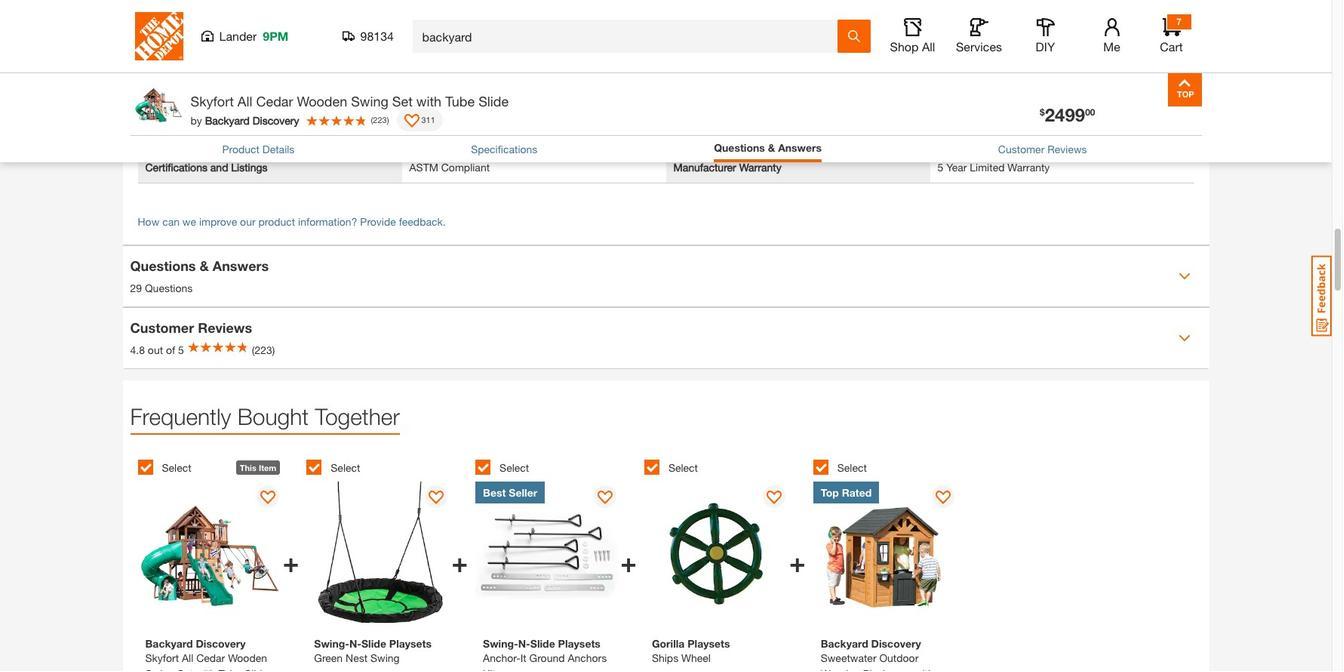Task type: locate. For each thing, give the bounding box(es) containing it.
4.8
[[130, 344, 145, 356]]

top rated
[[821, 486, 872, 499]]

backyard up sweetwater
[[821, 637, 869, 650]]

4 / 5 group
[[645, 451, 806, 671]]

sweetwater outdoor wooden playhouse with kitchen image
[[814, 481, 959, 627]]

warranty right limited
[[1008, 161, 1050, 173]]

customer up 5 year limited warranty
[[999, 143, 1045, 155]]

& inside questions & answers 29 questions
[[200, 258, 209, 274]]

by
[[191, 114, 202, 126]]

1 horizontal spatial &
[[768, 141, 776, 154]]

2 playsets from the left
[[558, 637, 601, 650]]

how can we improve our product information? provide feedback. link
[[138, 215, 446, 228]]

swing- for anchor-
[[483, 637, 518, 650]]

caret image
[[1179, 332, 1191, 344]]

+ inside 2 / 5 group
[[452, 546, 468, 578]]

n-
[[350, 637, 362, 650], [518, 637, 531, 650]]

capacity
[[181, 55, 223, 68]]

+
[[283, 546, 299, 578], [452, 546, 468, 578], [621, 546, 637, 578], [790, 546, 806, 578]]

certifications up product
[[204, 124, 284, 141]]

& up manufacturer warranty
[[768, 141, 776, 154]]

1 horizontal spatial warranty
[[740, 161, 782, 173]]

1 select from the left
[[162, 462, 192, 475]]

2 / 5 group
[[307, 451, 468, 671]]

4 display image from the left
[[767, 490, 782, 506]]

swing- up green
[[314, 637, 350, 650]]

limited
[[970, 161, 1005, 173]]

1 horizontal spatial backyard
[[821, 637, 869, 650]]

green
[[314, 651, 343, 664]]

customer up 4.8 out of 5
[[130, 319, 194, 336]]

& for questions & answers
[[768, 141, 776, 154]]

n- up it
[[518, 637, 531, 650]]

n- inside swing-n-slide playsets anchor-it ground anchors kit
[[518, 637, 531, 650]]

display image inside "1 / 5" 'group'
[[260, 490, 275, 506]]

product
[[222, 143, 260, 155]]

playsets for swing
[[389, 637, 432, 650]]

warranty down questions & answers
[[740, 161, 782, 173]]

2 vertical spatial swing
[[371, 651, 400, 664]]

swing-n-slide playsets anchor-it ground anchors kit
[[483, 637, 607, 671]]

customer reviews
[[999, 143, 1088, 155], [130, 319, 252, 336]]

slide up nest
[[362, 637, 386, 650]]

feedback link image
[[1312, 255, 1333, 337]]

together
[[315, 403, 400, 429]]

0 vertical spatial customer reviews
[[999, 143, 1088, 155]]

5
[[938, 161, 944, 173], [178, 344, 184, 356]]

by backyard discovery
[[191, 114, 299, 126]]

type
[[172, 23, 194, 36], [706, 23, 728, 36]]

type for swing type
[[706, 23, 728, 36]]

2 display image from the left
[[429, 490, 444, 506]]

nest
[[346, 651, 368, 664]]

0 vertical spatial 5
[[938, 161, 944, 173]]

5 / 5 group
[[814, 451, 975, 671]]

311 button
[[397, 109, 443, 131]]

3 display image from the left
[[598, 490, 613, 506]]

all right shop
[[923, 39, 936, 54]]

weight capacity (lb.)
[[145, 55, 243, 68]]

+ inside 4 / 5 group
[[790, 546, 806, 578]]

00
[[1086, 106, 1096, 118]]

2 + from the left
[[452, 546, 468, 578]]

1 n- from the left
[[350, 637, 362, 650]]

4.8 out of 5
[[130, 344, 184, 356]]

1 swing- from the left
[[314, 637, 350, 650]]

3 playsets from the left
[[688, 637, 730, 650]]

wooden right the cedar
[[297, 93, 347, 109]]

0 vertical spatial all
[[923, 39, 936, 54]]

2 horizontal spatial warranty
[[1008, 161, 1050, 173]]

slide up ground
[[531, 637, 555, 650]]

diy button
[[1022, 18, 1070, 54]]

0 vertical spatial backyard
[[205, 114, 250, 126]]

backyard down 'skyfort'
[[205, 114, 250, 126]]

0 vertical spatial customer
[[999, 143, 1045, 155]]

2 type from the left
[[706, 23, 728, 36]]

discovery up outdoor on the right bottom of page
[[872, 637, 922, 650]]

select inside 4 / 5 group
[[669, 462, 698, 475]]

product details
[[222, 143, 295, 155]]

0 horizontal spatial playsets
[[389, 637, 432, 650]]

our
[[240, 215, 256, 228]]

questions up 29
[[130, 258, 196, 274]]

0 horizontal spatial &
[[200, 258, 209, 274]]

answers up manufacturer warranty
[[779, 141, 822, 154]]

playhouse
[[863, 667, 912, 671]]

1 horizontal spatial wooden
[[821, 667, 860, 671]]

gorilla playsets ships wheel
[[652, 637, 730, 664]]

0 horizontal spatial warranty
[[138, 124, 192, 141]]

reviews down $ 2499 00
[[1048, 143, 1088, 155]]

0 vertical spatial discovery
[[253, 114, 299, 126]]

1 horizontal spatial answers
[[779, 141, 822, 154]]

2 horizontal spatial playsets
[[688, 637, 730, 650]]

wooden down sweetwater
[[821, 667, 860, 671]]

0 horizontal spatial type
[[172, 23, 194, 36]]

0 vertical spatial answers
[[779, 141, 822, 154]]

improve
[[199, 215, 237, 228]]

discovery down the cedar
[[253, 114, 299, 126]]

2499
[[1045, 104, 1086, 125]]

1 vertical spatial discovery
[[872, 637, 922, 650]]

+ for 2 / 5 group
[[452, 546, 468, 578]]

select inside 5 / 5 group
[[838, 462, 867, 475]]

0 vertical spatial &
[[768, 141, 776, 154]]

questions & answers 29 questions
[[130, 258, 269, 295]]

select for 3 / 5 group
[[500, 462, 529, 475]]

swing- up anchor-
[[483, 637, 518, 650]]

1 vertical spatial backyard
[[821, 637, 869, 650]]

select inside 3 / 5 group
[[500, 462, 529, 475]]

information?
[[298, 215, 357, 228]]

1 vertical spatial all
[[238, 93, 253, 109]]

0 vertical spatial reviews
[[1048, 143, 1088, 155]]

display image inside 2 / 5 group
[[429, 490, 444, 506]]

questions right 29
[[145, 282, 193, 295]]

astm compliant
[[410, 161, 490, 173]]

& down 'improve'
[[200, 258, 209, 274]]

1 vertical spatial customer
[[130, 319, 194, 336]]

1 vertical spatial answers
[[213, 258, 269, 274]]

frequently bought together
[[130, 403, 400, 429]]

0 horizontal spatial customer
[[130, 319, 194, 336]]

1 horizontal spatial swing-
[[483, 637, 518, 650]]

belt, web
[[938, 23, 984, 36]]

1 vertical spatial customer reviews
[[130, 319, 252, 336]]

discovery inside backyard discovery sweetwater outdoor wooden playhouse wit
[[872, 637, 922, 650]]

display image inside 3 / 5 group
[[598, 490, 613, 506]]

3 + from the left
[[621, 546, 637, 578]]

&
[[768, 141, 776, 154], [200, 258, 209, 274]]

swing- inside swing-n-slide playsets anchor-it ground anchors kit
[[483, 637, 518, 650]]

1 vertical spatial reviews
[[198, 319, 252, 336]]

best
[[483, 486, 506, 499]]

sweetwater
[[821, 651, 877, 664]]

this item
[[240, 463, 277, 472]]

astm
[[410, 161, 439, 173]]

0 horizontal spatial n-
[[350, 637, 362, 650]]

top
[[821, 486, 839, 499]]

1 vertical spatial 5
[[178, 344, 184, 356]]

playsets inside swing-n-slide playsets green nest swing
[[389, 637, 432, 650]]

1 horizontal spatial reviews
[[1048, 143, 1088, 155]]

+ inside 3 / 5 group
[[621, 546, 637, 578]]

slide inside swing-n-slide playsets anchor-it ground anchors kit
[[531, 637, 555, 650]]

$ 2499 00
[[1040, 104, 1096, 125]]

warranty
[[138, 124, 192, 141], [740, 161, 782, 173], [1008, 161, 1050, 173]]

1 vertical spatial questions
[[130, 258, 196, 274]]

manufacturer
[[674, 161, 737, 173]]

type for slide type
[[172, 23, 194, 36]]

0 horizontal spatial answers
[[213, 258, 269, 274]]

questions up manufacturer warranty
[[714, 141, 765, 154]]

+ for 3 / 5 group
[[621, 546, 637, 578]]

warranty left /
[[138, 124, 192, 141]]

1 horizontal spatial discovery
[[872, 637, 922, 650]]

customer reviews up of
[[130, 319, 252, 336]]

answers inside questions & answers 29 questions
[[213, 258, 269, 274]]

n- for it
[[518, 637, 531, 650]]

1 + from the left
[[283, 546, 299, 578]]

0 vertical spatial wooden
[[297, 93, 347, 109]]

specifications button
[[471, 141, 538, 157], [471, 141, 538, 157]]

frequently
[[130, 403, 231, 429]]

7
[[1177, 16, 1182, 27]]

1 horizontal spatial customer
[[999, 143, 1045, 155]]

& for questions & answers 29 questions
[[200, 258, 209, 274]]

2 select from the left
[[331, 462, 360, 475]]

4 select from the left
[[669, 462, 698, 475]]

1 horizontal spatial playsets
[[558, 637, 601, 650]]

1 / 5 group
[[138, 451, 299, 671]]

all inside button
[[923, 39, 936, 54]]

1 vertical spatial wooden
[[821, 667, 860, 671]]

customer reviews down $
[[999, 143, 1088, 155]]

answers for questions & answers
[[779, 141, 822, 154]]

3 / 5 group
[[476, 451, 637, 671]]

playsets
[[389, 637, 432, 650], [558, 637, 601, 650], [688, 637, 730, 650]]

of
[[166, 344, 175, 356]]

4 + from the left
[[790, 546, 806, 578]]

diy
[[1036, 39, 1056, 54]]

1 display image from the left
[[260, 490, 275, 506]]

311
[[422, 115, 436, 124]]

1 horizontal spatial all
[[923, 39, 936, 54]]

backyard
[[205, 114, 250, 126], [821, 637, 869, 650]]

0 horizontal spatial all
[[238, 93, 253, 109]]

slide right tube at the left
[[479, 93, 509, 109]]

reviews up (223)
[[198, 319, 252, 336]]

swing-
[[314, 637, 350, 650], [483, 637, 518, 650]]

0 horizontal spatial backyard
[[205, 114, 250, 126]]

0 vertical spatial questions
[[714, 141, 765, 154]]

2 swing- from the left
[[483, 637, 518, 650]]

29
[[130, 282, 142, 295]]

select inside 2 / 5 group
[[331, 462, 360, 475]]

answers down "our"
[[213, 258, 269, 274]]

1 horizontal spatial n-
[[518, 637, 531, 650]]

spiral slide, wave slide
[[410, 23, 521, 36]]

display image
[[260, 490, 275, 506], [429, 490, 444, 506], [598, 490, 613, 506], [767, 490, 782, 506], [936, 490, 951, 506]]

5 select from the left
[[838, 462, 867, 475]]

reviews
[[1048, 143, 1088, 155], [198, 319, 252, 336]]

answers
[[779, 141, 822, 154], [213, 258, 269, 274]]

discovery
[[253, 114, 299, 126], [872, 637, 922, 650]]

2 n- from the left
[[518, 637, 531, 650]]

certifications down /
[[145, 161, 208, 173]]

skyfort
[[191, 93, 234, 109]]

display image inside 5 / 5 group
[[936, 490, 951, 506]]

0 horizontal spatial swing-
[[314, 637, 350, 650]]

1 vertical spatial &
[[200, 258, 209, 274]]

playsets inside swing-n-slide playsets anchor-it ground anchors kit
[[558, 637, 601, 650]]

( 223 )
[[371, 115, 389, 124]]

wooden
[[297, 93, 347, 109], [821, 667, 860, 671]]

1 horizontal spatial 5
[[938, 161, 944, 173]]

select
[[162, 462, 192, 475], [331, 462, 360, 475], [500, 462, 529, 475], [669, 462, 698, 475], [838, 462, 867, 475]]

all up by backyard discovery
[[238, 93, 253, 109]]

services button
[[955, 18, 1004, 54]]

product image image
[[134, 80, 183, 129]]

1 type from the left
[[172, 23, 194, 36]]

slide inside swing-n-slide playsets green nest swing
[[362, 637, 386, 650]]

slide up weight
[[145, 23, 169, 36]]

n- up nest
[[350, 637, 362, 650]]

swing- inside swing-n-slide playsets green nest swing
[[314, 637, 350, 650]]

5 right of
[[178, 344, 184, 356]]

1 playsets from the left
[[389, 637, 432, 650]]

n- inside swing-n-slide playsets green nest swing
[[350, 637, 362, 650]]

the home depot logo image
[[135, 12, 183, 60]]

0 horizontal spatial reviews
[[198, 319, 252, 336]]

5 display image from the left
[[936, 490, 951, 506]]

5 left year
[[938, 161, 944, 173]]

select for 2 / 5 group
[[331, 462, 360, 475]]

questions & answers button
[[714, 140, 822, 159], [714, 140, 822, 156]]

1 horizontal spatial type
[[706, 23, 728, 36]]

3 select from the left
[[500, 462, 529, 475]]

select inside "1 / 5" 'group'
[[162, 462, 192, 475]]

0 horizontal spatial customer reviews
[[130, 319, 252, 336]]



Task type: describe. For each thing, give the bounding box(es) containing it.
0 vertical spatial swing
[[674, 23, 703, 36]]

1 horizontal spatial customer reviews
[[999, 143, 1088, 155]]

all for skyfort
[[238, 93, 253, 109]]

slide,
[[440, 23, 466, 36]]

1 vertical spatial certifications
[[145, 161, 208, 173]]

seller
[[509, 486, 538, 499]]

manufacturer warranty
[[674, 161, 782, 173]]

swing inside swing-n-slide playsets green nest swing
[[371, 651, 400, 664]]

backyard inside backyard discovery sweetwater outdoor wooden playhouse wit
[[821, 637, 869, 650]]

2 vertical spatial questions
[[145, 282, 193, 295]]

item
[[259, 463, 277, 472]]

caret image
[[1179, 270, 1191, 282]]

shop
[[891, 39, 919, 54]]

wheel
[[682, 651, 711, 664]]

provide
[[360, 215, 396, 228]]

how
[[138, 215, 159, 228]]

9pm
[[263, 29, 289, 43]]

What can we help you find today? search field
[[422, 20, 837, 52]]

weight
[[145, 55, 178, 68]]

0 vertical spatial certifications
[[204, 124, 284, 141]]

backyard discovery sweetwater outdoor wooden playhouse wit
[[821, 637, 935, 671]]

98134
[[360, 29, 394, 43]]

gorilla
[[652, 637, 685, 650]]

slide right wave
[[498, 23, 521, 36]]

0 horizontal spatial wooden
[[297, 93, 347, 109]]

ground
[[530, 651, 565, 664]]

(lb.)
[[226, 55, 243, 68]]

+ for 4 / 5 group at bottom
[[790, 546, 806, 578]]

anchor-
[[483, 651, 521, 664]]

$
[[1040, 106, 1045, 118]]

ships wheel image
[[645, 481, 790, 627]]

questions for questions & answers
[[714, 141, 765, 154]]

certifications and listings
[[145, 161, 268, 173]]

specifications
[[471, 143, 538, 155]]

we
[[183, 215, 196, 228]]

it
[[521, 651, 527, 664]]

with
[[417, 93, 442, 109]]

spiral
[[410, 23, 437, 36]]

1 vertical spatial swing
[[351, 93, 389, 109]]

answers for questions & answers 29 questions
[[213, 258, 269, 274]]

how can we improve our product information? provide feedback.
[[138, 215, 446, 228]]

top button
[[1168, 72, 1202, 106]]

display image
[[404, 114, 419, 129]]

ships
[[652, 651, 679, 664]]

lander 9pm
[[219, 29, 289, 43]]

me
[[1104, 39, 1121, 54]]

services
[[957, 39, 1003, 54]]

and
[[210, 161, 228, 173]]

product
[[259, 215, 295, 228]]

best seller
[[483, 486, 538, 499]]

shop all
[[891, 39, 936, 54]]

questions & answers
[[714, 141, 822, 154]]

/
[[196, 124, 200, 141]]

web
[[963, 23, 984, 36]]

select for 4 / 5 group at bottom
[[669, 462, 698, 475]]

anchor-it ground anchors kit image
[[476, 481, 621, 627]]

me button
[[1088, 18, 1137, 54]]

cart
[[1161, 39, 1184, 54]]

anchors
[[568, 651, 607, 664]]

green nest swing image
[[307, 481, 452, 627]]

223
[[373, 115, 387, 124]]

cedar
[[256, 93, 293, 109]]

out
[[148, 344, 163, 356]]

swing type
[[674, 23, 728, 36]]

+ inside "1 / 5" 'group'
[[283, 546, 299, 578]]

display image inside 4 / 5 group
[[767, 490, 782, 506]]

wooden inside backyard discovery sweetwater outdoor wooden playhouse wit
[[821, 667, 860, 671]]

warranty / certifications
[[138, 124, 284, 141]]

lander
[[219, 29, 257, 43]]

kit
[[483, 667, 496, 671]]

0 horizontal spatial discovery
[[253, 114, 299, 126]]

can
[[162, 215, 180, 228]]

(
[[371, 115, 373, 124]]

this
[[240, 463, 257, 472]]

all for shop
[[923, 39, 936, 54]]

listings
[[231, 161, 268, 173]]

rated
[[842, 486, 872, 499]]

select for "1 / 5" 'group'
[[162, 462, 192, 475]]

98134 button
[[342, 29, 394, 44]]

n- for nest
[[350, 637, 362, 650]]

questions for questions & answers 29 questions
[[130, 258, 196, 274]]

shop all button
[[889, 18, 937, 54]]

tube
[[446, 93, 475, 109]]

set
[[392, 93, 413, 109]]

skyfort all cedar wooden swing set with tube slide
[[191, 93, 509, 109]]

details
[[263, 143, 295, 155]]

0 horizontal spatial 5
[[178, 344, 184, 356]]

slide type
[[145, 23, 194, 36]]

feedback.
[[399, 215, 446, 228]]

swing- for green
[[314, 637, 350, 650]]

wave
[[469, 23, 495, 36]]

playsets inside gorilla playsets ships wheel
[[688, 637, 730, 650]]

compliant
[[441, 161, 490, 173]]

year
[[947, 161, 967, 173]]

bought
[[238, 403, 309, 429]]

playsets for ground
[[558, 637, 601, 650]]

cart 7
[[1161, 16, 1184, 54]]

(223)
[[252, 344, 275, 356]]

outdoor
[[880, 651, 919, 664]]

select for 5 / 5 group
[[838, 462, 867, 475]]



Task type: vqa. For each thing, say whether or not it's contained in the screenshot.
The Backyard Discovery Sweetwater Outdoor Wooden Playhouse Wit
yes



